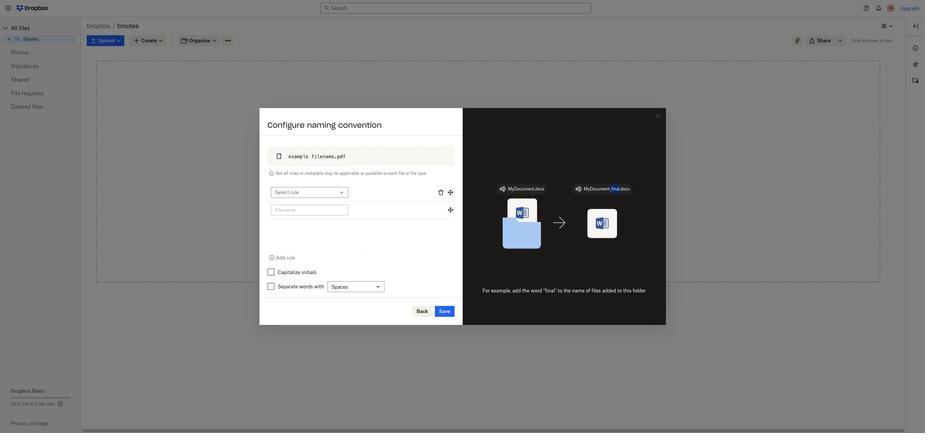 Task type: describe. For each thing, give the bounding box(es) containing it.
Filename text field
[[275, 206, 344, 214]]

Folder name text field
[[306, 159, 451, 166]]

rule for select rule
[[291, 190, 299, 195]]

when
[[292, 146, 308, 153]]

used
[[45, 402, 55, 407]]

photos
[[11, 49, 28, 56]]

each
[[389, 171, 398, 176]]

upload,
[[501, 127, 518, 133]]

.docx
[[620, 186, 630, 191]]

2 horizontal spatial access
[[880, 38, 893, 43]]

manage
[[472, 243, 491, 249]]

photos link
[[11, 46, 71, 59]]

all
[[284, 171, 288, 176]]

use
[[466, 135, 474, 141]]

automated
[[296, 120, 339, 130]]

deleted files link
[[11, 100, 71, 114]]

the for add
[[564, 288, 571, 294]]

2 vertical spatial added
[[603, 288, 617, 294]]

create automated folder
[[268, 120, 364, 130]]

naming
[[307, 120, 336, 130]]

dropbox logo - go to the homepage image
[[14, 3, 51, 14]]

example,
[[492, 288, 512, 294]]

0 vertical spatial only you have access
[[852, 38, 893, 43]]

filename.pdf
[[312, 154, 346, 159]]

basic
[[32, 388, 45, 394]]

0 horizontal spatial from
[[464, 205, 475, 211]]

requests
[[22, 90, 44, 97]]

mydocument.docx
[[508, 186, 545, 191]]

be inside more ways to add content element
[[484, 224, 490, 230]]

desktop
[[512, 186, 530, 192]]

spaces
[[332, 284, 348, 290]]

add rule
[[276, 255, 295, 261]]

and for legal
[[28, 421, 37, 426]]

share for share and manage access to this folder
[[447, 243, 461, 249]]

2
[[34, 402, 37, 407]]

button
[[503, 135, 518, 141]]

rename
[[307, 201, 327, 208]]

deleted
[[11, 103, 31, 110]]

deleted files
[[11, 103, 43, 110]]

0 horizontal spatial you
[[301, 172, 306, 176]]

shared
[[11, 76, 29, 83]]

mydocument
[[584, 186, 610, 191]]

dropbox / emotes
[[87, 23, 139, 29]]

save button
[[435, 306, 455, 317]]

type.
[[418, 171, 427, 176]]

global header element
[[0, 0, 926, 17]]

content
[[501, 169, 519, 175]]

file requests link
[[11, 86, 71, 100]]

back
[[417, 309, 429, 314]]

of inside dialog
[[586, 288, 591, 294]]

capitalize initials
[[278, 270, 317, 275]]

0 horizontal spatial access
[[316, 172, 326, 176]]

upgrade
[[901, 5, 920, 11]]

or right each
[[406, 171, 410, 176]]

mydocument _final .docx
[[584, 186, 630, 191]]

files for drop
[[472, 127, 482, 133]]

dropbox for dropbox basic
[[11, 388, 31, 394]]

more ways to add content element
[[431, 168, 546, 260]]

with
[[314, 284, 324, 290]]

open details pane image
[[912, 22, 920, 30]]

here
[[483, 127, 494, 133]]

'upload'
[[483, 135, 501, 141]]

save
[[439, 309, 451, 314]]

all files
[[11, 25, 30, 32]]

privacy and legal
[[11, 421, 49, 426]]

1 file from the left
[[399, 171, 405, 176]]

access this folder from your desktop
[[447, 186, 530, 192]]

privacy and legal link
[[11, 421, 81, 426]]

files for deleted
[[32, 103, 43, 110]]

1 horizontal spatial add
[[513, 288, 521, 294]]

add
[[276, 255, 285, 261]]

0 vertical spatial you
[[862, 38, 869, 43]]

1 horizontal spatial have
[[870, 38, 879, 43]]

drop files here to upload, or use the 'upload' button
[[460, 127, 518, 141]]

access inside more ways to add content element
[[492, 243, 507, 249]]

select rule
[[275, 190, 299, 195]]

file requests
[[11, 90, 44, 97]]

drive
[[494, 205, 506, 211]]

initials
[[302, 270, 317, 275]]

dropbox link
[[87, 22, 111, 31]]

to inside drop files here to upload, or use the 'upload' button
[[495, 127, 499, 133]]

rename them to
[[307, 201, 349, 208]]

emotes inside all files tree
[[23, 36, 38, 42]]



Task type: vqa. For each thing, say whether or not it's contained in the screenshot.
Create Button
no



Task type: locate. For each thing, give the bounding box(es) containing it.
be down google
[[484, 224, 490, 230]]

1 vertical spatial only you have access
[[292, 172, 326, 176]]

google
[[476, 205, 493, 211]]

1 horizontal spatial access
[[492, 243, 507, 249]]

are
[[322, 146, 330, 153]]

0 horizontal spatial add
[[491, 169, 499, 175]]

words
[[299, 284, 313, 290]]

for
[[483, 288, 490, 294]]

emotes link
[[14, 35, 75, 43]]

0 horizontal spatial only you have access
[[292, 172, 326, 176]]

1 vertical spatial have
[[307, 172, 315, 176]]

convention
[[338, 120, 382, 130]]

1 horizontal spatial and
[[462, 243, 471, 249]]

/
[[113, 23, 115, 29]]

28.57 kb of 2 gb used
[[11, 402, 55, 407]]

rule right select
[[291, 190, 299, 195]]

access
[[447, 186, 464, 192]]

0 horizontal spatial emotes
[[23, 36, 38, 42]]

all files link
[[11, 23, 81, 34]]

all
[[11, 25, 18, 32]]

import
[[447, 205, 463, 211]]

only
[[852, 38, 861, 43], [292, 172, 300, 176]]

emotes right /
[[117, 23, 139, 29]]

1 horizontal spatial be
[[484, 224, 490, 230]]

privacy
[[11, 421, 27, 426]]

file right each
[[399, 171, 405, 176]]

dialog
[[260, 108, 666, 325]]

file
[[11, 90, 20, 97]]

open activity image
[[912, 77, 920, 85]]

signatures link
[[11, 59, 71, 73]]

access
[[880, 38, 893, 43], [316, 172, 326, 176], [492, 243, 507, 249]]

or
[[460, 135, 464, 141], [300, 171, 304, 176], [361, 171, 365, 176], [406, 171, 410, 176]]

the inside drop files here to upload, or use the 'upload' button
[[475, 135, 482, 141]]

1 vertical spatial from
[[464, 205, 475, 211]]

0 horizontal spatial be
[[334, 171, 339, 176]]

1 horizontal spatial added
[[491, 224, 505, 230]]

gb
[[38, 402, 44, 407]]

0 vertical spatial only
[[852, 38, 861, 43]]

1 horizontal spatial emotes
[[117, 23, 139, 29]]

example
[[289, 154, 309, 159]]

share for share
[[818, 38, 831, 43]]

select
[[275, 190, 289, 195]]

0 horizontal spatial added
[[331, 146, 348, 153]]

1 horizontal spatial the
[[523, 288, 530, 294]]

be inside dialog
[[334, 171, 339, 176]]

more
[[459, 169, 471, 175]]

for example, add the word "final" to the name of files added to this folder
[[483, 288, 646, 294]]

them
[[328, 201, 342, 208]]

1 vertical spatial and
[[28, 421, 37, 426]]

add
[[491, 169, 499, 175], [513, 288, 521, 294]]

added inside more ways to add content element
[[491, 224, 505, 230]]

added up the filename.pdf
[[331, 146, 348, 153]]

files inside tree
[[19, 25, 30, 32]]

only inside dialog
[[292, 172, 300, 176]]

0 vertical spatial of
[[586, 288, 591, 294]]

more ways to add content
[[459, 169, 519, 175]]

open information panel image
[[912, 44, 920, 52]]

0 horizontal spatial file
[[399, 171, 405, 176]]

added right the name
[[603, 288, 617, 294]]

configure naming convention
[[268, 120, 382, 130]]

0 vertical spatial added
[[331, 146, 348, 153]]

file left type.
[[411, 171, 417, 176]]

1 vertical spatial rule
[[287, 255, 295, 261]]

open pinned items image
[[912, 60, 920, 68]]

not all rules or metadata may be applicable or available to each file or file type.
[[276, 171, 427, 176]]

1 horizontal spatial file
[[411, 171, 417, 176]]

and inside more ways to add content element
[[462, 243, 471, 249]]

shared link
[[11, 73, 71, 86]]

0 horizontal spatial and
[[28, 421, 37, 426]]

0 vertical spatial rule
[[291, 190, 299, 195]]

files inside more ways to add content element
[[468, 224, 477, 230]]

all files tree
[[1, 23, 81, 44]]

back button
[[413, 306, 433, 317]]

files for all
[[19, 25, 30, 32]]

emotes
[[117, 23, 139, 29], [23, 36, 38, 42]]

1 vertical spatial emotes
[[23, 36, 38, 42]]

add inside more ways to add content element
[[491, 169, 499, 175]]

may
[[325, 171, 333, 176]]

files
[[19, 25, 30, 32], [32, 103, 43, 110], [472, 127, 482, 133], [309, 146, 320, 153], [468, 224, 477, 230], [592, 288, 601, 294]]

of right the name
[[586, 288, 591, 294]]

select rule button
[[268, 184, 455, 202]]

1 horizontal spatial share
[[818, 38, 831, 43]]

1 horizontal spatial of
[[586, 288, 591, 294]]

import from google drive
[[447, 205, 506, 211]]

capitalize
[[278, 270, 301, 275]]

create
[[268, 120, 294, 130]]

1 horizontal spatial dropbox
[[87, 23, 111, 29]]

rule right add
[[287, 255, 295, 261]]

files right all
[[19, 25, 30, 32]]

0 vertical spatial share
[[818, 38, 831, 43]]

1 horizontal spatial you
[[862, 38, 869, 43]]

added
[[331, 146, 348, 153], [491, 224, 505, 230], [603, 288, 617, 294]]

share inside more ways to add content element
[[447, 243, 461, 249]]

2 vertical spatial access
[[492, 243, 507, 249]]

dropbox for dropbox / emotes
[[87, 23, 111, 29]]

your
[[501, 186, 511, 192]]

signatures
[[11, 63, 39, 69]]

1 vertical spatial dropbox
[[11, 388, 31, 394]]

1 vertical spatial be
[[484, 224, 490, 230]]

1 vertical spatial of
[[30, 402, 33, 407]]

request
[[447, 224, 466, 230]]

1 horizontal spatial only
[[852, 38, 861, 43]]

files right the name
[[592, 288, 601, 294]]

get more space image
[[56, 400, 64, 408]]

1 horizontal spatial only you have access
[[852, 38, 893, 43]]

drop
[[460, 127, 471, 133]]

available
[[366, 171, 383, 176]]

files up "example filename.pdf"
[[309, 146, 320, 153]]

0 vertical spatial have
[[870, 38, 879, 43]]

share and manage access to this folder
[[447, 243, 537, 249]]

Select rule button
[[271, 187, 348, 198]]

2 horizontal spatial added
[[603, 288, 617, 294]]

1 vertical spatial added
[[491, 224, 505, 230]]

the left word
[[523, 288, 530, 294]]

0 vertical spatial from
[[489, 186, 500, 192]]

files inside drop files here to upload, or use the 'upload' button
[[472, 127, 482, 133]]

or left use
[[460, 135, 464, 141]]

applicable
[[340, 171, 360, 176]]

or inside drop files here to upload, or use the 'upload' button
[[460, 135, 464, 141]]

example filename.pdf
[[289, 154, 346, 159]]

and for manage
[[462, 243, 471, 249]]

dropbox basic
[[11, 388, 45, 394]]

2 file from the left
[[411, 171, 417, 176]]

metadata
[[305, 171, 324, 176]]

rule for add rule
[[287, 255, 295, 261]]

0 vertical spatial and
[[462, 243, 471, 249]]

from right import at the top
[[464, 205, 475, 211]]

the for here
[[475, 135, 482, 141]]

configure
[[268, 120, 305, 130]]

folder permissions image
[[328, 171, 333, 176]]

1 horizontal spatial from
[[489, 186, 500, 192]]

0 vertical spatial access
[[880, 38, 893, 43]]

and left manage
[[462, 243, 471, 249]]

0 horizontal spatial of
[[30, 402, 33, 407]]

files right request
[[468, 224, 477, 230]]

or right rules
[[300, 171, 304, 176]]

the left the name
[[564, 288, 571, 294]]

folder
[[341, 120, 364, 130], [475, 186, 488, 192], [522, 224, 535, 230], [524, 243, 537, 249], [633, 288, 646, 294]]

name
[[573, 288, 585, 294]]

1 vertical spatial only
[[292, 172, 300, 176]]

ways
[[472, 169, 484, 175]]

0 vertical spatial emotes
[[117, 23, 139, 29]]

emotes down all files
[[23, 36, 38, 42]]

0 horizontal spatial the
[[475, 135, 482, 141]]

1 vertical spatial add
[[513, 288, 521, 294]]

add rule button
[[268, 254, 295, 262]]

0 horizontal spatial share
[[447, 243, 461, 249]]

be right folder permissions image
[[334, 171, 339, 176]]

rules
[[290, 171, 299, 176]]

0 horizontal spatial dropbox
[[11, 388, 31, 394]]

and left the legal
[[28, 421, 37, 426]]

legal
[[38, 421, 49, 426]]

2 horizontal spatial the
[[564, 288, 571, 294]]

share inside share button
[[818, 38, 831, 43]]

to
[[495, 127, 499, 133], [349, 146, 355, 153], [485, 169, 490, 175], [384, 171, 388, 176], [344, 201, 349, 208], [479, 224, 483, 230], [506, 224, 511, 230], [509, 243, 513, 249], [558, 288, 563, 294], [618, 288, 622, 294]]

files for request
[[468, 224, 477, 230]]

files up use
[[472, 127, 482, 133]]

upgrade link
[[901, 5, 920, 11]]

dropbox left /
[[87, 23, 111, 29]]

have
[[870, 38, 879, 43], [307, 172, 315, 176]]

kb
[[23, 402, 28, 407]]

0 vertical spatial dropbox
[[87, 23, 111, 29]]

not
[[276, 171, 283, 176]]

Spaces button
[[328, 281, 385, 292]]

_final
[[610, 186, 620, 191]]

"final"
[[544, 288, 557, 294]]

added down drive
[[491, 224, 505, 230]]

1 vertical spatial share
[[447, 243, 461, 249]]

or left "available"
[[361, 171, 365, 176]]

add right example,
[[513, 288, 521, 294]]

add left the content
[[491, 169, 499, 175]]

share button
[[806, 35, 835, 46]]

file
[[399, 171, 405, 176], [411, 171, 417, 176]]

0 vertical spatial be
[[334, 171, 339, 176]]

the right use
[[475, 135, 482, 141]]

then
[[292, 201, 306, 208]]

0 vertical spatial add
[[491, 169, 499, 175]]

dialog containing create automated folder
[[260, 108, 666, 325]]

files down file requests link
[[32, 103, 43, 110]]

28.57
[[11, 402, 22, 407]]

0 horizontal spatial have
[[307, 172, 315, 176]]

separate
[[278, 284, 298, 290]]

the
[[475, 135, 482, 141], [523, 288, 530, 294], [564, 288, 571, 294]]

1 vertical spatial access
[[316, 172, 326, 176]]

0 horizontal spatial only
[[292, 172, 300, 176]]

rule
[[291, 190, 299, 195], [287, 255, 295, 261]]

separate words with
[[278, 284, 324, 290]]

from left your
[[489, 186, 500, 192]]

word
[[531, 288, 543, 294]]

and
[[462, 243, 471, 249], [28, 421, 37, 426]]

1 vertical spatial you
[[301, 172, 306, 176]]

be
[[334, 171, 339, 176], [484, 224, 490, 230]]

dropbox
[[87, 23, 111, 29], [11, 388, 31, 394]]

of left the "2"
[[30, 402, 33, 407]]

dropbox up 28.57
[[11, 388, 31, 394]]



